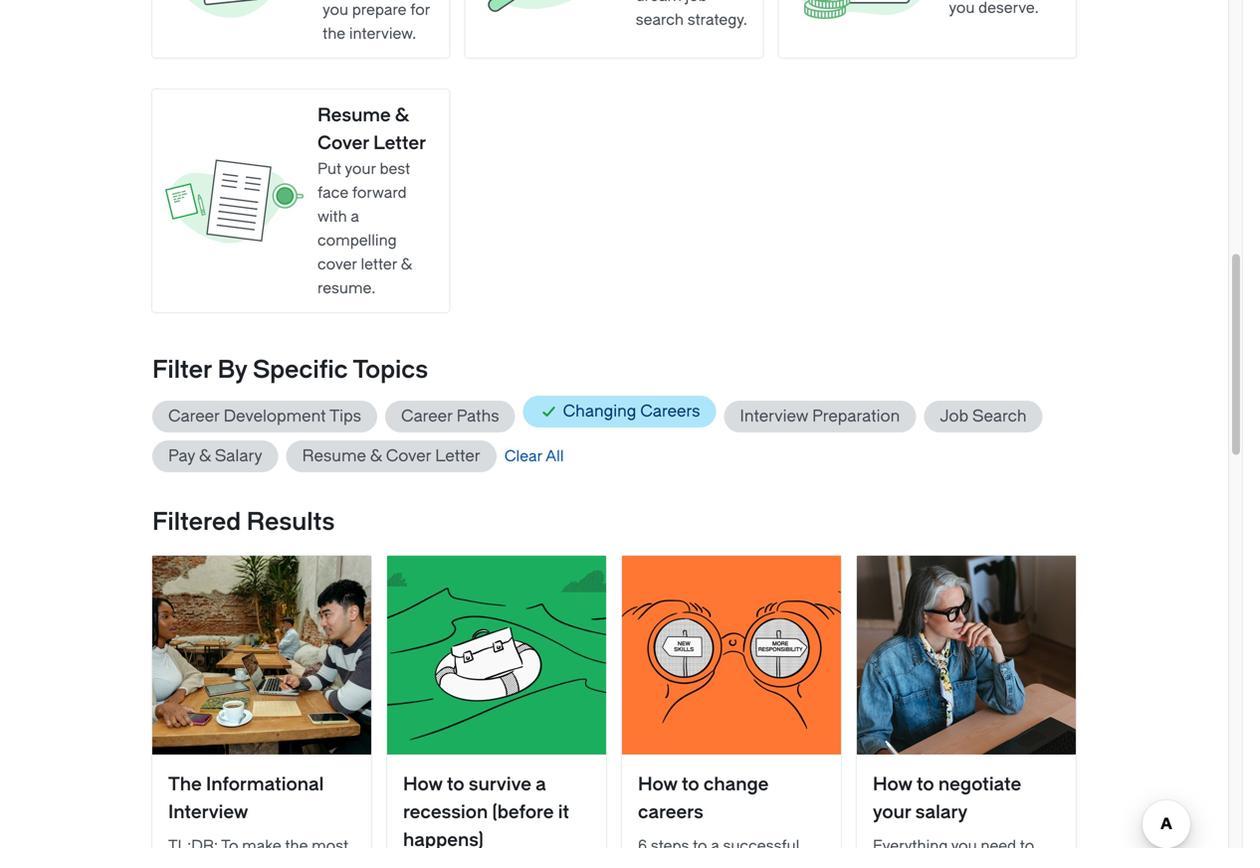 Task type: vqa. For each thing, say whether or not it's contained in the screenshot.
ESTIMATE PROVIDED BY EMPLOYER
no



Task type: locate. For each thing, give the bounding box(es) containing it.
how inside how to survive a recession (before it happens)
[[403, 775, 443, 796]]

a right with
[[351, 208, 359, 226]]

interview
[[168, 803, 248, 824]]

to inside the how to negotiate your salary
[[917, 775, 934, 796]]

& up letter
[[395, 105, 409, 126]]

to for survive
[[447, 775, 464, 796]]

0 horizontal spatial to
[[447, 775, 464, 796]]

face
[[317, 184, 348, 202]]

to inside how to change careers
[[682, 775, 699, 796]]

2 horizontal spatial to
[[917, 775, 934, 796]]

to
[[447, 775, 464, 796], [682, 775, 699, 796], [917, 775, 934, 796]]

a
[[351, 208, 359, 226], [536, 775, 546, 796]]

informational
[[206, 775, 324, 796]]

by
[[218, 356, 247, 384]]

to inside how to survive a recession (before it happens)
[[447, 775, 464, 796]]

1 horizontal spatial to
[[682, 775, 699, 796]]

1 horizontal spatial your
[[873, 803, 911, 824]]

to up careers
[[682, 775, 699, 796]]

topics
[[353, 356, 428, 384]]

1 horizontal spatial a
[[536, 775, 546, 796]]

0 horizontal spatial a
[[351, 208, 359, 226]]

0 horizontal spatial how
[[403, 775, 443, 796]]

the informational interview
[[168, 775, 324, 824]]

the informational interview link
[[152, 556, 371, 849]]

your left salary
[[873, 803, 911, 824]]

1 to from the left
[[447, 775, 464, 796]]

how to survive a recession (before it happens)
[[403, 775, 569, 849]]

0 vertical spatial your
[[345, 160, 376, 178]]

the
[[168, 775, 202, 796]]

3 how from the left
[[873, 775, 912, 796]]

how left negotiate
[[873, 775, 912, 796]]

careers
[[638, 803, 703, 824]]

results
[[247, 509, 335, 536]]

filtered results
[[152, 509, 335, 536]]

1 horizontal spatial how
[[638, 775, 677, 796]]

how up recession
[[403, 775, 443, 796]]

&
[[395, 105, 409, 126], [401, 256, 412, 274]]

how
[[403, 775, 443, 796], [638, 775, 677, 796], [873, 775, 912, 796]]

0 vertical spatial a
[[351, 208, 359, 226]]

cover
[[317, 256, 357, 274]]

letter
[[373, 133, 426, 154]]

how up careers
[[638, 775, 677, 796]]

(before
[[492, 803, 554, 824]]

resume.
[[317, 280, 375, 298]]

to up salary
[[917, 775, 934, 796]]

how for how to survive a recession (before it happens)
[[403, 775, 443, 796]]

1 vertical spatial a
[[536, 775, 546, 796]]

3 to from the left
[[917, 775, 934, 796]]

& right "letter"
[[401, 256, 412, 274]]

1 vertical spatial &
[[401, 256, 412, 274]]

to for negotiate
[[917, 775, 934, 796]]

2 horizontal spatial how
[[873, 775, 912, 796]]

2 how from the left
[[638, 775, 677, 796]]

how inside the how to negotiate your salary
[[873, 775, 912, 796]]

1 vertical spatial your
[[873, 803, 911, 824]]

how for how to negotiate your salary
[[873, 775, 912, 796]]

0 horizontal spatial your
[[345, 160, 376, 178]]

2 to from the left
[[682, 775, 699, 796]]

change
[[704, 775, 769, 796]]

compelling
[[317, 232, 397, 250]]

put
[[317, 160, 342, 178]]

negotiate
[[938, 775, 1021, 796]]

how inside how to change careers
[[638, 775, 677, 796]]

to up recession
[[447, 775, 464, 796]]

your inside resume & cover letter put your best face forward with a compelling cover letter & resume.
[[345, 160, 376, 178]]

1 how from the left
[[403, 775, 443, 796]]

filter by specific topics
[[152, 356, 428, 384]]

your up 'forward' at the left
[[345, 160, 376, 178]]

your
[[345, 160, 376, 178], [873, 803, 911, 824]]

a up (before
[[536, 775, 546, 796]]

filter
[[152, 356, 212, 384]]



Task type: describe. For each thing, give the bounding box(es) containing it.
best
[[380, 160, 410, 178]]

0 vertical spatial &
[[395, 105, 409, 126]]

how to survive a recession (before it happens) link
[[387, 556, 606, 849]]

it
[[558, 803, 569, 824]]

how to change careers
[[638, 775, 769, 824]]

how for how to change careers
[[638, 775, 677, 796]]

clear
[[504, 448, 542, 466]]

with
[[317, 208, 347, 226]]

how to negotiate your salary
[[873, 775, 1021, 824]]

how to change careers link
[[622, 556, 841, 849]]

specific
[[253, 356, 348, 384]]

forward
[[352, 184, 407, 202]]

resume
[[317, 105, 391, 126]]

all
[[545, 448, 564, 466]]

letter
[[361, 256, 397, 274]]

happens)
[[403, 831, 484, 849]]

a inside resume & cover letter put your best face forward with a compelling cover letter & resume.
[[351, 208, 359, 226]]

clear all
[[504, 448, 564, 466]]

survive
[[469, 775, 531, 796]]

filtered
[[152, 509, 241, 536]]

how to negotiate your salary link
[[857, 556, 1076, 849]]

your inside the how to negotiate your salary
[[873, 803, 911, 824]]

to for change
[[682, 775, 699, 796]]

cover
[[317, 133, 369, 154]]

recession
[[403, 803, 488, 824]]

a inside how to survive a recession (before it happens)
[[536, 775, 546, 796]]

resume & cover letter put your best face forward with a compelling cover letter & resume.
[[317, 105, 426, 298]]

salary
[[915, 803, 968, 824]]



